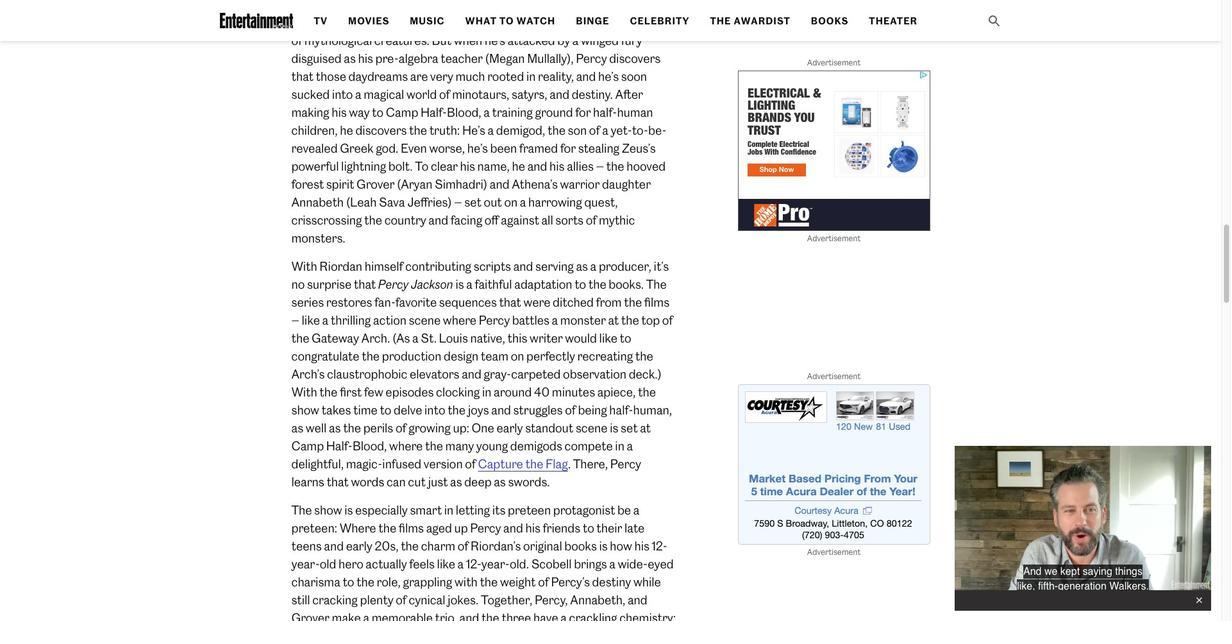 Task type: describe. For each thing, give the bounding box(es) containing it.
with inside with riordan himself contributing scripts and serving as a producer, it's no surprise that
[[292, 259, 317, 274]]

the down growing
[[425, 439, 443, 454]]

friends
[[543, 521, 581, 536]]

— like
[[292, 313, 320, 328]]

crisscrossing
[[292, 213, 362, 228]]

of right son
[[589, 123, 600, 138]]

and down jokes.
[[460, 611, 479, 621]]

while
[[634, 575, 661, 590]]

zeus's
[[622, 141, 656, 156]]

ditched
[[553, 295, 594, 310]]

words
[[351, 475, 385, 490]]

trio,
[[435, 611, 457, 621]]

young
[[477, 439, 508, 454]]

of up deep
[[465, 457, 476, 472]]

capture the flag
[[478, 457, 568, 472]]

percy up the fan- at the top left of the page
[[378, 277, 409, 292]]

bolt.
[[389, 159, 413, 174]]

of right top
[[663, 313, 673, 328]]

his down preteen
[[526, 521, 541, 536]]

(megan
[[485, 51, 525, 66]]

minotaurs,
[[452, 87, 510, 102]]

percy's
[[551, 575, 590, 590]]

of down the very
[[439, 87, 450, 102]]

on inside star walker scobell takes over the role of percy, a 12- year-old misfit grappling with dyslexia and adhd who often daydreams of mythological creatures. but when he's attacked by a winged fury disguised as his pre-algebra teacher (megan mullally), percy discovers that those daydreams are very much rooted in reality, and he's soon sucked into a magical world of minotaurs, satyrs, and destiny. after making his way to camp half-blood, a training ground for half-human children, he discovers the truth: he's a demigod, the son of a yet-to-be- revealed greek god. even worse, he's been framed for stealing zeus's powerful lightning bolt. to clear his name, he and his allies — the hooved forest spirit grover (aryan simhadri) and athena's warrior daughter annabeth (leah sava jeffries) — set out on a harrowing quest, crisscrossing the country and facing off against all sorts of mythic monsters.
[[505, 195, 518, 210]]

a right have at the left
[[561, 611, 567, 621]]

jeffries)
[[407, 195, 452, 210]]

that inside star walker scobell takes over the role of percy, a 12- year-old misfit grappling with dyslexia and adhd who often daydreams of mythological creatures. but when he's attacked by a winged fury disguised as his pre-algebra teacher (megan mullally), percy discovers that those daydreams are very much rooted in reality, and he's soon sucked into a magical world of minotaurs, satyrs, and destiny. after making his way to camp half-blood, a training ground for half-human children, he discovers the truth: he's a demigod, the son of a yet-to-be- revealed greek god. even worse, he's been framed for stealing zeus's powerful lightning bolt. to clear his name, he and his allies — the hooved forest spirit grover (aryan simhadri) and athena's warrior daughter annabeth (leah sava jeffries) — set out on a harrowing quest, crisscrossing the country and facing off against all sorts of mythic monsters.
[[292, 69, 314, 84]]

0 horizontal spatial at
[[608, 313, 619, 328]]

satyrs,
[[512, 87, 548, 102]]

a up writer
[[552, 313, 558, 328]]

quest,
[[585, 195, 618, 210]]

eyed
[[648, 557, 674, 572]]

episodes
[[386, 385, 434, 400]]

the up together,
[[480, 575, 498, 590]]

0 vertical spatial to
[[500, 15, 514, 27]]

a down set
[[627, 439, 633, 454]]

stealing
[[578, 141, 620, 156]]

is up sequences
[[456, 277, 464, 292]]

making
[[292, 105, 330, 120]]

the down ground
[[548, 123, 566, 138]]

a left 'yet-'
[[603, 123, 609, 138]]

into inside is a faithful adaptation to the books. the series restores fan-favorite sequences that were ditched from the films — like a thrilling action scene where percy battles a monster at the top of the gateway arch. (as a st. louis native, this writer would like to congratulate the production design team on perfectly recreating the arch's claustrophobic elevators and gray-carpeted observation deck.) with the first few episodes clocking in around 40 minutes apiece, the show takes time to delve into the joys and struggles of being half-human, as well as the perils of growing up: one early standout scene is set at camp half-blood, where the many young demigods compete in a delightful, magic-infused version of
[[425, 403, 446, 418]]

of down the quest,
[[586, 213, 597, 228]]

of down up
[[458, 539, 469, 554]]

the up from
[[589, 277, 607, 292]]

that inside . there, percy learns that words can cut just as deep as swords.
[[327, 475, 349, 490]]

0 vertical spatial he
[[340, 123, 353, 138]]

that inside with riordan himself contributing scripts and serving as a producer, it's no surprise that
[[354, 277, 376, 292]]

a right he's
[[488, 123, 494, 138]]

(leah
[[346, 195, 377, 210]]

the down "books."
[[624, 295, 642, 310]]

feels
[[410, 557, 435, 572]]

joys
[[468, 403, 489, 418]]

1 vertical spatial he's
[[599, 69, 619, 84]]

a right by
[[573, 33, 579, 48]]

tv link
[[314, 15, 328, 27]]

movies
[[348, 15, 390, 27]]

0 vertical spatial he's
[[485, 33, 506, 48]]

old.
[[510, 557, 529, 572]]

1 vertical spatial scene
[[576, 421, 608, 436]]

mythological
[[305, 33, 372, 48]]

native,
[[471, 331, 506, 346]]

preteen:
[[292, 521, 337, 536]]

deck.)
[[629, 367, 662, 382]]

grover inside star walker scobell takes over the role of percy, a 12- year-old misfit grappling with dyslexia and adhd who often daydreams of mythological creatures. but when he's attacked by a winged fury disguised as his pre-algebra teacher (megan mullally), percy discovers that those daydreams are very much rooted in reality, and he's soon sucked into a magical world of minotaurs, satyrs, and destiny. after making his way to camp half-blood, a training ground for half-human children, he discovers the truth: he's a demigod, the son of a yet-to-be- revealed greek god. even worse, he's been framed for stealing zeus's powerful lightning bolt. to clear his name, he and his allies — the hooved forest spirit grover (aryan simhadri) and athena's warrior daughter annabeth (leah sava jeffries) — set out on a harrowing quest, crisscrossing the country and facing off against all sorts of mythic monsters.
[[357, 177, 395, 192]]

design
[[444, 349, 479, 364]]

the for the awardist
[[710, 15, 732, 27]]

framed
[[520, 141, 558, 156]]

books
[[565, 539, 597, 554]]

how
[[610, 539, 632, 554]]

first
[[340, 385, 362, 400]]

charisma
[[292, 575, 341, 590]]

and inside with riordan himself contributing scripts and serving as a producer, it's no surprise that
[[514, 259, 533, 274]]

warrior
[[560, 177, 600, 192]]

charm
[[421, 539, 456, 554]]

apiece,
[[598, 385, 636, 400]]

a down minotaurs,
[[484, 105, 490, 120]]

a up way
[[355, 87, 362, 102]]

his down late
[[635, 539, 650, 554]]

his up simhadri)
[[460, 159, 475, 174]]

time
[[353, 403, 378, 418]]

0 horizontal spatial scene
[[409, 313, 441, 328]]

12- inside star walker scobell takes over the role of percy, a 12- year-old misfit grappling with dyslexia and adhd who often daydreams of mythological creatures. but when he's attacked by a winged fury disguised as his pre-algebra teacher (megan mullally), percy discovers that those daydreams are very much rooted in reality, and he's soon sucked into a magical world of minotaurs, satyrs, and destiny. after making his way to camp half-blood, a training ground for half-human children, he discovers the truth: he's a demigod, the son of a yet-to-be- revealed greek god. even worse, he's been framed for stealing zeus's powerful lightning bolt. to clear his name, he and his allies — the hooved forest spirit grover (aryan simhadri) and athena's warrior daughter annabeth (leah sava jeffries) — set out on a harrowing quest, crisscrossing the country and facing off against all sorts of mythic monsters.
[[653, 0, 669, 12]]

no
[[292, 277, 305, 292]]

rooted
[[488, 69, 524, 84]]

weight
[[500, 575, 536, 590]]

of down minutes at the left bottom of the page
[[565, 403, 576, 418]]

binge link
[[576, 15, 610, 27]]

the for the show is especially smart in letting its preteen protagonist be a preteen: where the films aged up percy and his friends to their late teens and early 20s, the charm of riordan's original books is how his 12- year-old hero actually feels like a 12-year-old. scobell brings a wide-eyed charisma to the role, grappling with the weight of percy's destiny while still cracking plenty of cynical jokes. together, percy, annabeth, and grover make a memorable trio, and the three have a crackling chem
[[292, 503, 312, 518]]

of up binge
[[596, 0, 607, 12]]

of right "weight"
[[538, 575, 549, 590]]

fan-
[[375, 295, 396, 310]]

delve
[[394, 403, 422, 418]]

surprise
[[307, 277, 352, 292]]

children,
[[292, 123, 338, 138]]

and down reality, at the top
[[550, 87, 570, 102]]

the up even
[[409, 123, 427, 138]]

serving
[[536, 259, 574, 274]]

monster
[[561, 313, 606, 328]]

show inside is a faithful adaptation to the books. the series restores fan-favorite sequences that were ditched from the films — like a thrilling action scene where percy battles a monster at the top of the gateway arch. (as a st. louis native, this writer would like to congratulate the production design team on perfectly recreating the arch's claustrophobic elevators and gray-carpeted observation deck.) with the first few episodes clocking in around 40 minutes apiece, the show takes time to delve into the joys and struggles of being half-human, as well as the perils of growing up: one early standout scene is set at camp half-blood, where the many young demigods compete in a delightful, magic-infused version of
[[292, 403, 319, 418]]

grappling inside the show is especially smart in letting its preteen protagonist be a preteen: where the films aged up percy and his friends to their late teens and early 20s, the charm of riordan's original books is how his 12- year-old hero actually feels like a 12-year-old. scobell brings a wide-eyed charisma to the role, grappling with the weight of percy's destiny while still cracking plenty of cynical jokes. together, percy, annabeth, and grover make a memorable trio, and the three have a crackling chem
[[403, 575, 453, 590]]

in up joys
[[482, 385, 492, 400]]

the down the deck.)
[[638, 385, 656, 400]]

half- inside is a faithful adaptation to the books. the series restores fan-favorite sequences that were ditched from the films — like a thrilling action scene where percy battles a monster at the top of the gateway arch. (as a st. louis native, this writer would like to congratulate the production design team on perfectly recreating the arch's claustrophobic elevators and gray-carpeted observation deck.) with the first few episodes clocking in around 40 minutes apiece, the show takes time to delve into the joys and struggles of being half-human, as well as the perils of growing up: one early standout scene is set at camp half-blood, where the many young demigods compete in a delightful, magic-infused version of
[[610, 403, 634, 418]]

0 horizontal spatial discovers
[[356, 123, 407, 138]]

the up "claustrophobic" at the left bottom
[[362, 349, 380, 364]]

a down up
[[458, 557, 464, 572]]

adaptation
[[515, 277, 573, 292]]

as down capture at bottom left
[[494, 475, 506, 490]]

theater link
[[869, 15, 918, 27]]

1 vertical spatial 12-
[[652, 539, 668, 554]]

the down (leah
[[364, 213, 382, 228]]

year- inside star walker scobell takes over the role of percy, a 12- year-old misfit grappling with dyslexia and adhd who often daydreams of mythological creatures. but when he's attacked by a winged fury disguised as his pre-algebra teacher (megan mullally), percy discovers that those daydreams are very much rooted in reality, and he's soon sucked into a magical world of minotaurs, satyrs, and destiny. after making his way to camp half-blood, a training ground for half-human children, he discovers the truth: he's a demigod, the son of a yet-to-be- revealed greek god. even worse, he's been framed for stealing zeus's powerful lightning bolt. to clear his name, he and his allies — the hooved forest spirit grover (aryan simhadri) and athena's warrior daughter annabeth (leah sava jeffries) — set out on a harrowing quest, crisscrossing the country and facing off against all sorts of mythic monsters.
[[292, 15, 320, 30]]

1 vertical spatial where
[[389, 439, 423, 454]]

into inside star walker scobell takes over the role of percy, a 12- year-old misfit grappling with dyslexia and adhd who often daydreams of mythological creatures. but when he's attacked by a winged fury disguised as his pre-algebra teacher (megan mullally), percy discovers that those daydreams are very much rooted in reality, and he's soon sucked into a magical world of minotaurs, satyrs, and destiny. after making his way to camp half-blood, a training ground for half-human children, he discovers the truth: he's a demigod, the son of a yet-to-be- revealed greek god. even worse, he's been framed for stealing zeus's powerful lightning bolt. to clear his name, he and his allies — the hooved forest spirit grover (aryan simhadri) and athena's warrior daughter annabeth (leah sava jeffries) — set out on a harrowing quest, crisscrossing the country and facing off against all sorts of mythic monsters.
[[332, 87, 353, 102]]

against
[[501, 213, 539, 228]]

be-
[[649, 123, 667, 138]]

demigod,
[[496, 123, 546, 138]]

contributing
[[406, 259, 472, 274]]

disguised
[[292, 51, 342, 66]]

camp inside star walker scobell takes over the role of percy, a 12- year-old misfit grappling with dyslexia and adhd who often daydreams of mythological creatures. but when he's attacked by a winged fury disguised as his pre-algebra teacher (megan mullally), percy discovers that those daydreams are very much rooted in reality, and he's soon sucked into a magical world of minotaurs, satyrs, and destiny. after making his way to camp half-blood, a training ground for half-human children, he discovers the truth: he's a demigod, the son of a yet-to-be- revealed greek god. even worse, he's been framed for stealing zeus's powerful lightning bolt. to clear his name, he and his allies — the hooved forest spirit grover (aryan simhadri) and athena's warrior daughter annabeth (leah sava jeffries) — set out on a harrowing quest, crisscrossing the country and facing off against all sorts of mythic monsters.
[[386, 105, 418, 120]]

half- inside star walker scobell takes over the role of percy, a 12- year-old misfit grappling with dyslexia and adhd who often daydreams of mythological creatures. but when he's attacked by a winged fury disguised as his pre-algebra teacher (megan mullally), percy discovers that those daydreams are very much rooted in reality, and he's soon sucked into a magical world of minotaurs, satyrs, and destiny. after making his way to camp half-blood, a training ground for half-human children, he discovers the truth: he's a demigod, the son of a yet-to-be- revealed greek god. even worse, he's been framed for stealing zeus's powerful lightning bolt. to clear his name, he and his allies — the hooved forest spirit grover (aryan simhadri) and athena's warrior daughter annabeth (leah sava jeffries) — set out on a harrowing quest, crisscrossing the country and facing off against all sorts of mythic monsters.
[[421, 105, 447, 120]]

as inside star walker scobell takes over the role of percy, a 12- year-old misfit grappling with dyslexia and adhd who often daydreams of mythological creatures. but when he's attacked by a winged fury disguised as his pre-algebra teacher (megan mullally), percy discovers that those daydreams are very much rooted in reality, and he's soon sucked into a magical world of minotaurs, satyrs, and destiny. after making his way to camp half-blood, a training ground for half-human children, he discovers the truth: he's a demigod, the son of a yet-to-be- revealed greek god. even worse, he's been framed for stealing zeus's powerful lightning bolt. to clear his name, he and his allies — the hooved forest spirit grover (aryan simhadri) and athena's warrior daughter annabeth (leah sava jeffries) — set out on a harrowing quest, crisscrossing the country and facing off against all sorts of mythic monsters.
[[344, 51, 356, 66]]

letting
[[456, 503, 490, 518]]

to inside star walker scobell takes over the role of percy, a 12- year-old misfit grappling with dyslexia and adhd who often daydreams of mythological creatures. but when he's attacked by a winged fury disguised as his pre-algebra teacher (megan mullally), percy discovers that those daydreams are very much rooted in reality, and he's soon sucked into a magical world of minotaurs, satyrs, and destiny. after making his way to camp half-blood, a training ground for half-human children, he discovers the truth: he's a demigod, the son of a yet-to-be- revealed greek god. even worse, he's been framed for stealing zeus's powerful lightning bolt. to clear his name, he and his allies — the hooved forest spirit grover (aryan simhadri) and athena's warrior daughter annabeth (leah sava jeffries) — set out on a harrowing quest, crisscrossing the country and facing off against all sorts of mythic monsters.
[[415, 159, 429, 174]]

and up destiny.
[[577, 69, 596, 84]]

all
[[542, 213, 553, 228]]

perfectly
[[527, 349, 575, 364]]

that inside is a faithful adaptation to the books. the series restores fan-favorite sequences that were ditched from the films — like a thrilling action scene where percy battles a monster at the top of the gateway arch. (as a st. louis native, this writer would like to congratulate the production design team on perfectly recreating the arch's claustrophobic elevators and gray-carpeted observation deck.) with the first few episodes clocking in around 40 minutes apiece, the show takes time to delve into the joys and struggles of being half-human, as well as the perils of growing up: one early standout scene is set at camp half-blood, where the many young demigods compete in a delightful, magic-infused version of
[[499, 295, 521, 310]]

and down framed
[[528, 159, 548, 174]]

late
[[625, 521, 645, 536]]

of up memorable
[[396, 593, 407, 608]]

off
[[485, 213, 499, 228]]

is up 'where'
[[345, 503, 353, 518]]

would
[[565, 331, 597, 346]]

a right — like
[[322, 313, 329, 328]]

the up plenty
[[357, 575, 375, 590]]

half- inside star walker scobell takes over the role of percy, a 12- year-old misfit grappling with dyslexia and adhd who often daydreams of mythological creatures. but when he's attacked by a winged fury disguised as his pre-algebra teacher (megan mullally), percy discovers that those daydreams are very much rooted in reality, and he's soon sucked into a magical world of minotaurs, satyrs, and destiny. after making his way to camp half-blood, a training ground for half-human children, he discovers the truth: he's a demigod, the son of a yet-to-be- revealed greek god. even worse, he's been framed for stealing zeus's powerful lightning bolt. to clear his name, he and his allies — the hooved forest spirit grover (aryan simhadri) and athena's warrior daughter annabeth (leah sava jeffries) — set out on a harrowing quest, crisscrossing the country and facing off against all sorts of mythic monsters.
[[594, 105, 617, 120]]

magic-
[[346, 457, 383, 472]]

action
[[373, 313, 407, 328]]

brings
[[574, 557, 607, 572]]

as right 'just'
[[450, 475, 462, 490]]

who
[[552, 15, 574, 30]]

his left 'pre-'
[[358, 51, 373, 66]]

1 vertical spatial for
[[561, 141, 576, 156]]

0 vertical spatial for
[[576, 105, 591, 120]]

0 vertical spatial discovers
[[610, 51, 661, 66]]

standout
[[526, 421, 574, 436]]

the down — like
[[292, 331, 310, 346]]

sequences
[[439, 295, 497, 310]]

and left adhd
[[493, 15, 513, 30]]

battles
[[512, 313, 550, 328]]

often
[[577, 15, 605, 30]]

takes inside star walker scobell takes over the role of percy, a 12- year-old misfit grappling with dyslexia and adhd who often daydreams of mythological creatures. but when he's attacked by a winged fury disguised as his pre-algebra teacher (megan mullally), percy discovers that those daydreams are very much rooted in reality, and he's soon sucked into a magical world of minotaurs, satyrs, and destiny. after making his way to camp half-blood, a training ground for half-human children, he discovers the truth: he's a demigod, the son of a yet-to-be- revealed greek god. even worse, he's been framed for stealing zeus's powerful lightning bolt. to clear his name, he and his allies — the hooved forest spirit grover (aryan simhadri) and athena's warrior daughter annabeth (leah sava jeffries) — set out on a harrowing quest, crisscrossing the country and facing off against all sorts of mythic monsters.
[[494, 0, 524, 12]]

just
[[428, 475, 448, 490]]

of down the delve
[[396, 421, 406, 436]]

adhd
[[515, 15, 550, 30]]

to up ditched at the top left
[[575, 277, 586, 292]]

to up recreating
[[620, 331, 632, 346]]

many
[[446, 439, 474, 454]]

soon
[[622, 69, 647, 84]]

his left way
[[332, 105, 347, 120]]

a inside with riordan himself contributing scripts and serving as a producer, it's no surprise that
[[591, 259, 597, 274]]

early inside the show is especially smart in letting its preteen protagonist be a preteen: where the films aged up percy and his friends to their late teens and early 20s, the charm of riordan's original books is how his 12- year-old hero actually feels like a 12-year-old. scobell brings a wide-eyed charisma to the role, grappling with the weight of percy's destiny while still cracking plenty of cynical jokes. together, percy, annabeth, and grover make a memorable trio, and the three have a crackling chem
[[346, 539, 373, 554]]

.
[[568, 457, 571, 472]]

and down around
[[492, 403, 511, 418]]

this
[[508, 331, 528, 346]]

as left well
[[292, 421, 304, 436]]

up
[[455, 521, 468, 536]]

set
[[621, 421, 638, 436]]

40
[[534, 385, 550, 400]]

greek
[[340, 141, 374, 156]]

a right "be"
[[634, 503, 640, 518]]

a down plenty
[[363, 611, 370, 621]]

swords.
[[508, 475, 550, 490]]

daughter
[[602, 177, 651, 192]]

still
[[292, 593, 310, 608]]

and down jeffries) on the left top of page
[[429, 213, 449, 228]]



Task type: vqa. For each thing, say whether or not it's contained in the screenshot.
The Decides
no



Task type: locate. For each thing, give the bounding box(es) containing it.
those
[[316, 69, 346, 84]]

1 vertical spatial scobell
[[532, 557, 572, 572]]

0 horizontal spatial with
[[423, 15, 446, 30]]

on
[[505, 195, 518, 210], [511, 349, 524, 364]]

1 horizontal spatial with
[[455, 575, 478, 590]]

at down from
[[608, 313, 619, 328]]

and up adaptation
[[514, 259, 533, 274]]

as inside with riordan himself contributing scripts and serving as a producer, it's no surprise that
[[576, 259, 588, 274]]

1 horizontal spatial like
[[600, 331, 618, 346]]

1 horizontal spatial at
[[640, 421, 651, 436]]

with up no
[[292, 259, 317, 274]]

mythic
[[599, 213, 635, 228]]

on right out
[[505, 195, 518, 210]]

blood, inside is a faithful adaptation to the books. the series restores fan-favorite sequences that were ditched from the films — like a thrilling action scene where percy battles a monster at the top of the gateway arch. (as a st. louis native, this writer would like to congratulate the production design team on perfectly recreating the arch's claustrophobic elevators and gray-carpeted observation deck.) with the first few episodes clocking in around 40 minutes apiece, the show takes time to delve into the joys and struggles of being half-human, as well as the perils of growing up: one early standout scene is set at camp half-blood, where the many young demigods compete in a delightful, magic-infused version of
[[353, 439, 387, 454]]

daydreams up magical
[[349, 69, 408, 84]]

in down set
[[615, 439, 625, 454]]

faithful
[[475, 277, 512, 292]]

the up the 20s,
[[379, 521, 397, 536]]

hero
[[339, 557, 364, 572]]

old up charisma
[[320, 557, 336, 572]]

make
[[332, 611, 361, 621]]

0 vertical spatial camp
[[386, 105, 418, 120]]

0 horizontal spatial into
[[332, 87, 353, 102]]

0 vertical spatial grappling
[[371, 15, 420, 30]]

0 horizontal spatial percy,
[[535, 593, 568, 608]]

percy down winged
[[576, 51, 607, 66]]

1 vertical spatial like
[[437, 557, 455, 572]]

(as
[[393, 331, 410, 346]]

half- inside is a faithful adaptation to the books. the series restores fan-favorite sequences that were ditched from the films — like a thrilling action scene where percy battles a monster at the top of the gateway arch. (as a st. louis native, this writer would like to congratulate the production design team on perfectly recreating the arch's claustrophobic elevators and gray-carpeted observation deck.) with the first few episodes clocking in around 40 minutes apiece, the show takes time to delve into the joys and struggles of being half-human, as well as the perils of growing up: one early standout scene is set at camp half-blood, where the many young demigods compete in a delightful, magic-infused version of
[[326, 439, 353, 454]]

0 vertical spatial the
[[710, 15, 732, 27]]

in
[[527, 69, 536, 84], [482, 385, 492, 400], [615, 439, 625, 454], [444, 503, 454, 518]]

0 vertical spatial scene
[[409, 313, 441, 328]]

year- down riordan's
[[482, 557, 510, 572]]

grover down lightning
[[357, 177, 395, 192]]

cut
[[408, 475, 426, 490]]

scripts
[[474, 259, 511, 274]]

1 vertical spatial takes
[[322, 403, 351, 418]]

in inside star walker scobell takes over the role of percy, a 12- year-old misfit grappling with dyslexia and adhd who often daydreams of mythological creatures. but when he's attacked by a winged fury disguised as his pre-algebra teacher (megan mullally), percy discovers that those daydreams are very much rooted in reality, and he's soon sucked into a magical world of minotaurs, satyrs, and destiny. after making his way to camp half-blood, a training ground for half-human children, he discovers the truth: he's a demigod, the son of a yet-to-be- revealed greek god. even worse, he's been framed for stealing zeus's powerful lightning bolt. to clear his name, he and his allies — the hooved forest spirit grover (aryan simhadri) and athena's warrior daughter annabeth (leah sava jeffries) — set out on a harrowing quest, crisscrossing the country and facing off against all sorts of mythic monsters.
[[527, 69, 536, 84]]

0 horizontal spatial takes
[[322, 403, 351, 418]]

search image
[[987, 13, 1002, 29]]

discovers up god.
[[356, 123, 407, 138]]

1 vertical spatial old
[[320, 557, 336, 572]]

the up the deck.)
[[636, 349, 654, 364]]

1 vertical spatial advertisement region
[[738, 384, 931, 545]]

scene
[[409, 313, 441, 328], [576, 421, 608, 436]]

2 with from the top
[[292, 385, 317, 400]]

on down this
[[511, 349, 524, 364]]

he
[[340, 123, 353, 138], [512, 159, 525, 174]]

show up the "preteen:"
[[314, 503, 342, 518]]

minutes
[[552, 385, 595, 400]]

1 horizontal spatial where
[[443, 313, 477, 328]]

he up greek
[[340, 123, 353, 138]]

1 old from the top
[[320, 15, 336, 30]]

1 horizontal spatial grover
[[357, 177, 395, 192]]

a up "against"
[[520, 195, 526, 210]]

with inside star walker scobell takes over the role of percy, a 12- year-old misfit grappling with dyslexia and adhd who often daydreams of mythological creatures. but when he's attacked by a winged fury disguised as his pre-algebra teacher (megan mullally), percy discovers that those daydreams are very much rooted in reality, and he's soon sucked into a magical world of minotaurs, satyrs, and destiny. after making his way to camp half-blood, a training ground for half-human children, he discovers the truth: he's a demigod, the son of a yet-to-be- revealed greek god. even worse, he's been framed for stealing zeus's powerful lightning bolt. to clear his name, he and his allies — the hooved forest spirit grover (aryan simhadri) and athena's warrior daughter annabeth (leah sava jeffries) — set out on a harrowing quest, crisscrossing the country and facing off against all sorts of mythic monsters.
[[423, 15, 446, 30]]

takes up the what to watch link
[[494, 0, 524, 12]]

to down the protagonist
[[583, 521, 595, 536]]

camp
[[386, 105, 418, 120], [292, 439, 324, 454]]

percy, inside star walker scobell takes over the role of percy, a 12- year-old misfit grappling with dyslexia and adhd who often daydreams of mythological creatures. but when he's attacked by a winged fury disguised as his pre-algebra teacher (megan mullally), percy discovers that those daydreams are very much rooted in reality, and he's soon sucked into a magical world of minotaurs, satyrs, and destiny. after making his way to camp half-blood, a training ground for half-human children, he discovers the truth: he's a demigod, the son of a yet-to-be- revealed greek god. even worse, he's been framed for stealing zeus's powerful lightning bolt. to clear his name, he and his allies — the hooved forest spirit grover (aryan simhadri) and athena's warrior daughter annabeth (leah sava jeffries) — set out on a harrowing quest, crisscrossing the country and facing off against all sorts of mythic monsters.
[[609, 0, 642, 12]]

simhadri)
[[435, 177, 488, 192]]

0 vertical spatial advertisement region
[[738, 71, 931, 231]]

sava
[[379, 195, 405, 210]]

year-
[[292, 15, 320, 30], [292, 557, 320, 572], [482, 557, 510, 572]]

0 vertical spatial at
[[608, 313, 619, 328]]

that up restores
[[354, 277, 376, 292]]

with riordan himself contributing scripts and serving as a producer, it's no surprise that
[[292, 259, 669, 292]]

1 horizontal spatial to
[[500, 15, 514, 27]]

percy inside the show is especially smart in letting its preteen protagonist be a preteen: where the films aged up percy and his friends to their late teens and early 20s, the charm of riordan's original books is how his 12- year-old hero actually feels like a 12-year-old. scobell brings a wide-eyed charisma to the role, grappling with the weight of percy's destiny while still cracking plenty of cynical jokes. together, percy, annabeth, and grover make a memorable trio, and the three have a crackling chem
[[470, 521, 501, 536]]

1 with from the top
[[292, 259, 317, 274]]

walker
[[411, 0, 449, 12]]

and down name, at the top of page
[[490, 177, 510, 192]]

he's up (megan
[[485, 33, 506, 48]]

the left first
[[320, 385, 338, 400]]

arch's
[[292, 367, 325, 382]]

2 vertical spatial 12-
[[466, 557, 482, 572]]

0 vertical spatial grover
[[357, 177, 395, 192]]

0 vertical spatial half-
[[594, 105, 617, 120]]

0 vertical spatial into
[[332, 87, 353, 102]]

the show is especially smart in letting its preteen protagonist be a preteen: where the films aged up percy and his friends to their late teens and early 20s, the charm of riordan's original books is how his 12- year-old hero actually feels like a 12-year-old. scobell brings a wide-eyed charisma to the role, grappling with the weight of percy's destiny while still cracking plenty of cynical jokes. together, percy, annabeth, and grover make a memorable trio, and the three have a crackling chem
[[292, 503, 676, 621]]

0 horizontal spatial daydreams
[[349, 69, 408, 84]]

films down the smart
[[399, 521, 424, 536]]

1 vertical spatial show
[[314, 503, 342, 518]]

of up disguised
[[292, 33, 302, 48]]

over
[[526, 0, 550, 12]]

1 horizontal spatial camp
[[386, 105, 418, 120]]

0 vertical spatial like
[[600, 331, 618, 346]]

and down while
[[628, 593, 648, 608]]

percy jackson
[[378, 277, 456, 292]]

music
[[410, 15, 445, 27]]

half- up delightful,
[[326, 439, 353, 454]]

and down the design
[[462, 367, 482, 382]]

restores
[[326, 295, 372, 310]]

to
[[500, 15, 514, 27], [415, 159, 429, 174]]

the inside the show is especially smart in letting its preteen protagonist be a preteen: where the films aged up percy and his friends to their late teens and early 20s, the charm of riordan's original books is how his 12- year-old hero actually feels like a 12-year-old. scobell brings a wide-eyed charisma to the role, grappling with the weight of percy's destiny while still cracking plenty of cynical jokes. together, percy, annabeth, and grover make a memorable trio, and the three have a crackling chem
[[292, 503, 312, 518]]

home image
[[220, 13, 293, 28]]

sucked
[[292, 87, 330, 102]]

year- down teens
[[292, 557, 320, 572]]

0 horizontal spatial the
[[292, 503, 312, 518]]

human
[[617, 105, 653, 120]]

1 vertical spatial half-
[[610, 403, 634, 418]]

thrilling
[[331, 313, 371, 328]]

1 horizontal spatial into
[[425, 403, 446, 418]]

1 vertical spatial grappling
[[403, 575, 453, 590]]

2 horizontal spatial the
[[710, 15, 732, 27]]

to
[[372, 105, 384, 120], [575, 277, 586, 292], [620, 331, 632, 346], [380, 403, 392, 418], [583, 521, 595, 536], [343, 575, 354, 590]]

after
[[616, 87, 643, 102]]

scene down being
[[576, 421, 608, 436]]

2 old from the top
[[320, 557, 336, 572]]

yet-
[[611, 123, 632, 138]]

binge
[[576, 15, 610, 27]]

1 horizontal spatial discovers
[[610, 51, 661, 66]]

infused
[[383, 457, 422, 472]]

1 horizontal spatial half-
[[421, 105, 447, 120]]

clocking
[[436, 385, 480, 400]]

12- up "eyed"
[[652, 539, 668, 554]]

three
[[502, 611, 531, 621]]

1 vertical spatial discovers
[[356, 123, 407, 138]]

to right way
[[372, 105, 384, 120]]

0 horizontal spatial early
[[346, 539, 373, 554]]

like for would
[[600, 331, 618, 346]]

scobell
[[452, 0, 492, 12], [532, 557, 572, 572]]

0 vertical spatial where
[[443, 313, 477, 328]]

0 horizontal spatial where
[[389, 439, 423, 454]]

1 horizontal spatial daydreams
[[607, 15, 667, 30]]

the awardist
[[710, 15, 791, 27]]

the left top
[[621, 313, 639, 328]]

the inside is a faithful adaptation to the books. the series restores fan-favorite sequences that were ditched from the films — like a thrilling action scene where percy battles a monster at the top of the gateway arch. (as a st. louis native, this writer would like to congratulate the production design team on perfectly recreating the arch's claustrophobic elevators and gray-carpeted observation deck.) with the first few episodes clocking in around 40 minutes apiece, the show takes time to delve into the joys and struggles of being half-human, as well as the perils of growing up: one early standout scene is set at camp half-blood, where the many young demigods compete in a delightful, magic-infused version of
[[647, 277, 667, 292]]

1 horizontal spatial percy,
[[609, 0, 642, 12]]

0 vertical spatial films
[[645, 295, 670, 310]]

for up son
[[576, 105, 591, 120]]

preteen
[[508, 503, 551, 518]]

0 horizontal spatial films
[[399, 521, 424, 536]]

on inside is a faithful adaptation to the books. the series restores fan-favorite sequences that were ditched from the films — like a thrilling action scene where percy battles a monster at the top of the gateway arch. (as a st. louis native, this writer would like to congratulate the production design team on perfectly recreating the arch's claustrophobic elevators and gray-carpeted observation deck.) with the first few episodes clocking in around 40 minutes apiece, the show takes time to delve into the joys and struggles of being half-human, as well as the perils of growing up: one early standout scene is set at camp half-blood, where the many young demigods compete in a delightful, magic-infused version of
[[511, 349, 524, 364]]

0 horizontal spatial scobell
[[452, 0, 492, 12]]

old inside star walker scobell takes over the role of percy, a 12- year-old misfit grappling with dyslexia and adhd who often daydreams of mythological creatures. but when he's attacked by a winged fury disguised as his pre-algebra teacher (megan mullally), percy discovers that those daydreams are very much rooted in reality, and he's soon sucked into a magical world of minotaurs, satyrs, and destiny. after making his way to camp half-blood, a training ground for half-human children, he discovers the truth: he's a demigod, the son of a yet-to-be- revealed greek god. even worse, he's been framed for stealing zeus's powerful lightning bolt. to clear his name, he and his allies — the hooved forest spirit grover (aryan simhadri) and athena's warrior daughter annabeth (leah sava jeffries) — set out on a harrowing quest, crisscrossing the country and facing off against all sorts of mythic monsters.
[[320, 15, 336, 30]]

1 vertical spatial he
[[512, 159, 525, 174]]

12- up celebrity link
[[653, 0, 669, 12]]

percy, inside the show is especially smart in letting its preteen protagonist be a preteen: where the films aged up percy and his friends to their late teens and early 20s, the charm of riordan's original books is how his 12- year-old hero actually feels like a 12-year-old. scobell brings a wide-eyed charisma to the role, grappling with the weight of percy's destiny while still cracking plenty of cynical jokes. together, percy, annabeth, and grover make a memorable trio, and the three have a crackling chem
[[535, 593, 568, 608]]

to down hero
[[343, 575, 354, 590]]

0 vertical spatial blood,
[[447, 105, 482, 120]]

with inside the show is especially smart in letting its preteen protagonist be a preteen: where the films aged up percy and his friends to their late teens and early 20s, the charm of riordan's original books is how his 12- year-old hero actually feels like a 12-year-old. scobell brings a wide-eyed charisma to the role, grappling with the weight of percy's destiny while still cracking plenty of cynical jokes. together, percy, annabeth, and grover make a memorable trio, and the three have a crackling chem
[[455, 575, 478, 590]]

as down mythological
[[344, 51, 356, 66]]

0 vertical spatial half-
[[421, 105, 447, 120]]

0 vertical spatial percy,
[[609, 0, 642, 12]]

the down clocking
[[448, 403, 466, 418]]

0 vertical spatial old
[[320, 15, 336, 30]]

1 horizontal spatial films
[[645, 295, 670, 310]]

movies link
[[348, 15, 390, 27]]

few
[[364, 385, 383, 400]]

congratulate
[[292, 349, 360, 364]]

percy inside is a faithful adaptation to the books. the series restores fan-favorite sequences that were ditched from the films — like a thrilling action scene where percy battles a monster at the top of the gateway arch. (as a st. louis native, this writer would like to congratulate the production design team on perfectly recreating the arch's claustrophobic elevators and gray-carpeted observation deck.) with the first few episodes clocking in around 40 minutes apiece, the show takes time to delve into the joys and struggles of being half-human, as well as the perils of growing up: one early standout scene is set at camp half-blood, where the many young demigods compete in a delightful, magic-infused version of
[[479, 313, 510, 328]]

a left producer,
[[591, 259, 597, 274]]

as right well
[[329, 421, 341, 436]]

is
[[456, 277, 464, 292], [610, 421, 619, 436], [345, 503, 353, 518], [599, 539, 608, 554]]

with up jokes.
[[455, 575, 478, 590]]

his left allies
[[550, 159, 565, 174]]

winged
[[581, 33, 619, 48]]

1 vertical spatial blood,
[[353, 439, 387, 454]]

like down charm
[[437, 557, 455, 572]]

louis
[[439, 331, 468, 346]]

smart
[[410, 503, 442, 518]]

the up who
[[552, 0, 570, 12]]

percy inside . there, percy learns that words can cut just as deep as swords.
[[611, 457, 642, 472]]

1 vertical spatial on
[[511, 349, 524, 364]]

celebrity link
[[630, 15, 690, 27]]

in inside the show is especially smart in letting its preteen protagonist be a preteen: where the films aged up percy and his friends to their late teens and early 20s, the charm of riordan's original books is how his 12- year-old hero actually feels like a 12-year-old. scobell brings a wide-eyed charisma to the role, grappling with the weight of percy's destiny while still cracking plenty of cynical jokes. together, percy, annabeth, and grover make a memorable trio, and the three have a crackling chem
[[444, 503, 454, 518]]

aged
[[426, 521, 452, 536]]

capture the flag link
[[478, 457, 568, 472]]

0 vertical spatial early
[[497, 421, 523, 436]]

annabeth
[[292, 195, 344, 210]]

old inside the show is especially smart in letting its preteen protagonist be a preteen: where the films aged up percy and his friends to their late teens and early 20s, the charm of riordan's original books is how his 12- year-old hero actually feels like a 12-year-old. scobell brings a wide-eyed charisma to the role, grappling with the weight of percy's destiny while still cracking plenty of cynical jokes. together, percy, annabeth, and grover make a memorable trio, and the three have a crackling chem
[[320, 557, 336, 572]]

like inside the show is especially smart in letting its preteen protagonist be a preteen: where the films aged up percy and his friends to their late teens and early 20s, the charm of riordan's original books is how his 12- year-old hero actually feels like a 12-year-old. scobell brings a wide-eyed charisma to the role, grappling with the weight of percy's destiny while still cracking plenty of cynical jokes. together, percy, annabeth, and grover make a memorable trio, and the three have a crackling chem
[[437, 557, 455, 572]]

into down 'those'
[[332, 87, 353, 102]]

1 vertical spatial half-
[[326, 439, 353, 454]]

1 horizontal spatial takes
[[494, 0, 524, 12]]

0 vertical spatial on
[[505, 195, 518, 210]]

is a faithful adaptation to the books. the series restores fan-favorite sequences that were ditched from the films — like a thrilling action scene where percy battles a monster at the top of the gateway arch. (as a st. louis native, this writer would like to congratulate the production design team on perfectly recreating the arch's claustrophobic elevators and gray-carpeted observation deck.) with the first few episodes clocking in around 40 minutes apiece, the show takes time to delve into the joys and struggles of being half-human, as well as the perils of growing up: one early standout scene is set at camp half-blood, where the many young demigods compete in a delightful, magic-infused version of
[[292, 277, 673, 472]]

camp down well
[[292, 439, 324, 454]]

struggles
[[514, 403, 563, 418]]

the down demigods
[[526, 457, 544, 472]]

daydreams
[[607, 15, 667, 30], [349, 69, 408, 84]]

1 horizontal spatial he
[[512, 159, 525, 174]]

flag
[[546, 457, 568, 472]]

misfit
[[339, 15, 369, 30]]

0 horizontal spatial blood,
[[353, 439, 387, 454]]

1 horizontal spatial scobell
[[532, 557, 572, 572]]

early inside is a faithful adaptation to the books. the series restores fan-favorite sequences that were ditched from the films — like a thrilling action scene where percy battles a monster at the top of the gateway arch. (as a st. louis native, this writer would like to congratulate the production design team on perfectly recreating the arch's claustrophobic elevators and gray-carpeted observation deck.) with the first few episodes clocking in around 40 minutes apiece, the show takes time to delve into the joys and struggles of being half-human, as well as the perils of growing up: one early standout scene is set at camp half-blood, where the many young demigods compete in a delightful, magic-infused version of
[[497, 421, 523, 436]]

jokes.
[[448, 593, 479, 608]]

0 horizontal spatial like
[[437, 557, 455, 572]]

at
[[608, 313, 619, 328], [640, 421, 651, 436]]

very
[[431, 69, 453, 84]]

hooved
[[627, 159, 666, 174]]

that up sucked
[[292, 69, 314, 84]]

compete
[[565, 439, 613, 454]]

0 vertical spatial 12-
[[653, 0, 669, 12]]

0 horizontal spatial grover
[[292, 611, 330, 621]]

is left how at the bottom of page
[[599, 539, 608, 554]]

delightful,
[[292, 457, 344, 472]]

percy, up the fury
[[609, 0, 642, 12]]

half-
[[594, 105, 617, 120], [610, 403, 634, 418]]

grappling inside star walker scobell takes over the role of percy, a 12- year-old misfit grappling with dyslexia and adhd who often daydreams of mythological creatures. but when he's attacked by a winged fury disguised as his pre-algebra teacher (megan mullally), percy discovers that those daydreams are very much rooted in reality, and he's soon sucked into a magical world of minotaurs, satyrs, and destiny. after making his way to camp half-blood, a training ground for half-human children, he discovers the truth: he's a demigod, the son of a yet-to-be- revealed greek god. even worse, he's been framed for stealing zeus's powerful lightning bolt. to clear his name, he and his allies — the hooved forest spirit grover (aryan simhadri) and athena's warrior daughter annabeth (leah sava jeffries) — set out on a harrowing quest, crisscrossing the country and facing off against all sorts of mythic monsters.
[[371, 15, 420, 30]]

star walker scobell takes over the role of percy, a 12- year-old misfit grappling with dyslexia and adhd who often daydreams of mythological creatures. but when he's attacked by a winged fury disguised as his pre-algebra teacher (megan mullally), percy discovers that those daydreams are very much rooted in reality, and he's soon sucked into a magical world of minotaurs, satyrs, and destiny. after making his way to camp half-blood, a training ground for half-human children, he discovers the truth: he's a demigod, the son of a yet-to-be- revealed greek god. even worse, he's been framed for stealing zeus's powerful lightning bolt. to clear his name, he and his allies — the hooved forest spirit grover (aryan simhadri) and athena's warrior daughter annabeth (leah sava jeffries) — set out on a harrowing quest, crisscrossing the country and facing off against all sorts of mythic monsters.
[[292, 0, 669, 246]]

advertisement region
[[738, 71, 931, 231], [738, 384, 931, 545]]

scobell inside star walker scobell takes over the role of percy, a 12- year-old misfit grappling with dyslexia and adhd who often daydreams of mythological creatures. but when he's attacked by a winged fury disguised as his pre-algebra teacher (megan mullally), percy discovers that those daydreams are very much rooted in reality, and he's soon sucked into a magical world of minotaurs, satyrs, and destiny. after making his way to camp half-blood, a training ground for half-human children, he discovers the truth: he's a demigod, the son of a yet-to-be- revealed greek god. even worse, he's been framed for stealing zeus's powerful lightning bolt. to clear his name, he and his allies — the hooved forest spirit grover (aryan simhadri) and athena's warrior daughter annabeth (leah sava jeffries) — set out on a harrowing quest, crisscrossing the country and facing off against all sorts of mythic monsters.
[[452, 0, 492, 12]]

were
[[524, 295, 551, 310]]

way
[[349, 105, 370, 120]]

1 vertical spatial the
[[647, 277, 667, 292]]

with
[[423, 15, 446, 30], [455, 575, 478, 590]]

0 vertical spatial daydreams
[[607, 15, 667, 30]]

to up perils
[[380, 403, 392, 418]]

revealed
[[292, 141, 338, 156]]

1 vertical spatial early
[[346, 539, 373, 554]]

the down the time
[[343, 421, 361, 436]]

1 horizontal spatial the
[[647, 277, 667, 292]]

scene up the st. on the left bottom
[[409, 313, 441, 328]]

and down its
[[504, 521, 523, 536]]

1 vertical spatial with
[[292, 385, 317, 400]]

0 vertical spatial show
[[292, 403, 319, 418]]

1 vertical spatial percy,
[[535, 593, 568, 608]]

show up well
[[292, 403, 319, 418]]

allies
[[567, 159, 594, 174]]

1 vertical spatial with
[[455, 575, 478, 590]]

is left set
[[610, 421, 619, 436]]

12- down riordan's
[[466, 557, 482, 572]]

1 vertical spatial camp
[[292, 439, 324, 454]]

0 horizontal spatial half-
[[326, 439, 353, 454]]

half- down "apiece,"
[[610, 403, 634, 418]]

show inside the show is especially smart in letting its preteen protagonist be a preteen: where the films aged up percy and his friends to their late teens and early 20s, the charm of riordan's original books is how his 12- year-old hero actually feels like a 12-year-old. scobell brings a wide-eyed charisma to the role, grappling with the weight of percy's destiny while still cracking plenty of cynical jokes. together, percy, annabeth, and grover make a memorable trio, and the three have a crackling chem
[[314, 503, 342, 518]]

show
[[292, 403, 319, 418], [314, 503, 342, 518]]

grappling
[[371, 15, 420, 30], [403, 575, 453, 590]]

with inside is a faithful adaptation to the books. the series restores fan-favorite sequences that were ditched from the films — like a thrilling action scene where percy battles a monster at the top of the gateway arch. (as a st. louis native, this writer would like to congratulate the production design team on perfectly recreating the arch's claustrophobic elevators and gray-carpeted observation deck.) with the first few episodes clocking in around 40 minutes apiece, the show takes time to delve into the joys and struggles of being half-human, as well as the perils of growing up: one early standout scene is set at camp half-blood, where the many young demigods compete in a delightful, magic-infused version of
[[292, 385, 317, 400]]

in up satyrs,
[[527, 69, 536, 84]]

as right serving
[[576, 259, 588, 274]]

films inside is a faithful adaptation to the books. the series restores fan-favorite sequences that were ditched from the films — like a thrilling action scene where percy battles a monster at the top of the gateway arch. (as a st. louis native, this writer would like to congratulate the production design team on perfectly recreating the arch's claustrophobic elevators and gray-carpeted observation deck.) with the first few episodes clocking in around 40 minutes apiece, the show takes time to delve into the joys and struggles of being half-human, as well as the perils of growing up: one early standout scene is set at camp half-blood, where the many young demigods compete in a delightful, magic-infused version of
[[645, 295, 670, 310]]

percy inside star walker scobell takes over the role of percy, a 12- year-old misfit grappling with dyslexia and adhd who often daydreams of mythological creatures. but when he's attacked by a winged fury disguised as his pre-algebra teacher (megan mullally), percy discovers that those daydreams are very much rooted in reality, and he's soon sucked into a magical world of minotaurs, satyrs, and destiny. after making his way to camp half-blood, a training ground for half-human children, he discovers the truth: he's a demigod, the son of a yet-to-be- revealed greek god. even worse, he's been framed for stealing zeus's powerful lightning bolt. to clear his name, he and his allies — the hooved forest spirit grover (aryan simhadri) and athena's warrior daughter annabeth (leah sava jeffries) — set out on a harrowing quest, crisscrossing the country and facing off against all sorts of mythic monsters.
[[576, 51, 607, 66]]

capture
[[478, 457, 523, 472]]

0 horizontal spatial camp
[[292, 439, 324, 454]]

and up hero
[[324, 539, 344, 554]]

0 vertical spatial with
[[423, 15, 446, 30]]

scobell inside the show is especially smart in letting its preteen protagonist be a preteen: where the films aged up percy and his friends to their late teens and early 20s, the charm of riordan's original books is how his 12- year-old hero actually feels like a 12-year-old. scobell brings a wide-eyed charisma to the role, grappling with the weight of percy's destiny while still cracking plenty of cynical jokes. together, percy, annabeth, and grover make a memorable trio, and the three have a crackling chem
[[532, 557, 572, 572]]

a up celebrity link
[[644, 0, 651, 12]]

production
[[382, 349, 442, 364]]

blood, inside star walker scobell takes over the role of percy, a 12- year-old misfit grappling with dyslexia and adhd who often daydreams of mythological creatures. but when he's attacked by a winged fury disguised as his pre-algebra teacher (megan mullally), percy discovers that those daydreams are very much rooted in reality, and he's soon sucked into a magical world of minotaurs, satyrs, and destiny. after making his way to camp half-blood, a training ground for half-human children, he discovers the truth: he's a demigod, the son of a yet-to-be- revealed greek god. even worse, he's been framed for stealing zeus's powerful lightning bolt. to clear his name, he and his allies — the hooved forest spirit grover (aryan simhadri) and athena's warrior daughter annabeth (leah sava jeffries) — set out on a harrowing quest, crisscrossing the country and facing off against all sorts of mythic monsters.
[[447, 105, 482, 120]]

camp down magical
[[386, 105, 418, 120]]

daydreams up the fury
[[607, 15, 667, 30]]

1 horizontal spatial blood,
[[447, 105, 482, 120]]

from
[[596, 295, 622, 310]]

the down together,
[[482, 611, 500, 621]]

a up sequences
[[467, 277, 473, 292]]

like inside is a faithful adaptation to the books. the series restores fan-favorite sequences that were ditched from the films — like a thrilling action scene where percy battles a monster at the top of the gateway arch. (as a st. louis native, this writer would like to congratulate the production design team on perfectly recreating the arch's claustrophobic elevators and gray-carpeted observation deck.) with the first few episodes clocking in around 40 minutes apiece, the show takes time to delve into the joys and struggles of being half-human, as well as the perils of growing up: one early standout scene is set at camp half-blood, where the many young demigods compete in a delightful, magic-infused version of
[[600, 331, 618, 346]]

films up top
[[645, 295, 670, 310]]

as
[[344, 51, 356, 66], [576, 259, 588, 274], [292, 421, 304, 436], [329, 421, 341, 436], [450, 475, 462, 490], [494, 475, 506, 490]]

1 advertisement region from the top
[[738, 71, 931, 231]]

like for feels
[[437, 557, 455, 572]]

he's up destiny.
[[599, 69, 619, 84]]

1 vertical spatial daydreams
[[349, 69, 408, 84]]

original
[[523, 539, 562, 554]]

2 vertical spatial he's
[[468, 141, 488, 156]]

1 horizontal spatial scene
[[576, 421, 608, 436]]

well
[[306, 421, 327, 436]]

to inside star walker scobell takes over the role of percy, a 12- year-old misfit grappling with dyslexia and adhd who often daydreams of mythological creatures. but when he's attacked by a winged fury disguised as his pre-algebra teacher (megan mullally), percy discovers that those daydreams are very much rooted in reality, and he's soon sucked into a magical world of minotaurs, satyrs, and destiny. after making his way to camp half-blood, a training ground for half-human children, he discovers the truth: he's a demigod, the son of a yet-to-be- revealed greek god. even worse, he's been framed for stealing zeus's powerful lightning bolt. to clear his name, he and his allies — the hooved forest spirit grover (aryan simhadri) and athena's warrior daughter annabeth (leah sava jeffries) — set out on a harrowing quest, crisscrossing the country and facing off against all sorts of mythic monsters.
[[372, 105, 384, 120]]

with down "walker"
[[423, 15, 446, 30]]

pre-
[[376, 51, 399, 66]]

writer
[[530, 331, 563, 346]]

0 horizontal spatial to
[[415, 159, 429, 174]]

camp inside is a faithful adaptation to the books. the series restores fan-favorite sequences that were ditched from the films — like a thrilling action scene where percy battles a monster at the top of the gateway arch. (as a st. louis native, this writer would like to congratulate the production design team on perfectly recreating the arch's claustrophobic elevators and gray-carpeted observation deck.) with the first few episodes clocking in around 40 minutes apiece, the show takes time to delve into the joys and struggles of being half-human, as well as the perils of growing up: one early standout scene is set at camp half-blood, where the many young demigods compete in a delightful, magic-infused version of
[[292, 439, 324, 454]]

like up recreating
[[600, 331, 618, 346]]

a up destiny
[[610, 557, 616, 572]]

into up growing
[[425, 403, 446, 418]]

he's
[[462, 123, 486, 138]]

films
[[645, 295, 670, 310], [399, 521, 424, 536]]

the up the feels
[[401, 539, 419, 554]]

1 vertical spatial to
[[415, 159, 429, 174]]

a left the st. on the left bottom
[[413, 331, 419, 346]]

mullally),
[[527, 51, 574, 66]]

old up mythological
[[320, 15, 336, 30]]

role
[[573, 0, 594, 12]]

0 vertical spatial scobell
[[452, 0, 492, 12]]

that down delightful,
[[327, 475, 349, 490]]

the
[[710, 15, 732, 27], [647, 277, 667, 292], [292, 503, 312, 518]]

1 vertical spatial at
[[640, 421, 651, 436]]

1 vertical spatial grover
[[292, 611, 330, 621]]

grappling up cynical
[[403, 575, 453, 590]]

have
[[534, 611, 559, 621]]

1 vertical spatial films
[[399, 521, 424, 536]]

grover inside the show is especially smart in letting its preteen protagonist be a preteen: where the films aged up percy and his friends to their late teens and early 20s, the charm of riordan's original books is how his 12- year-old hero actually feels like a 12-year-old. scobell brings a wide-eyed charisma to the role, grappling with the weight of percy's destiny while still cracking plenty of cynical jokes. together, percy, annabeth, and grover make a memorable trio, and the three have a crackling chem
[[292, 611, 330, 621]]

0 vertical spatial with
[[292, 259, 317, 274]]

takes inside is a faithful adaptation to the books. the series restores fan-favorite sequences that were ditched from the films — like a thrilling action scene where percy battles a monster at the top of the gateway arch. (as a st. louis native, this writer would like to congratulate the production design team on perfectly recreating the arch's claustrophobic elevators and gray-carpeted observation deck.) with the first few episodes clocking in around 40 minutes apiece, the show takes time to delve into the joys and struggles of being half-human, as well as the perils of growing up: one early standout scene is set at camp half-blood, where the many young demigods compete in a delightful, magic-infused version of
[[322, 403, 351, 418]]

1 horizontal spatial early
[[497, 421, 523, 436]]

films inside the show is especially smart in letting its preteen protagonist be a preteen: where the films aged up percy and his friends to their late teens and early 20s, the charm of riordan's original books is how his 12- year-old hero actually feels like a 12-year-old. scobell brings a wide-eyed charisma to the role, grappling with the weight of percy's destiny while still cracking plenty of cynical jokes. together, percy, annabeth, and grover make a memorable trio, and the three have a crackling chem
[[399, 521, 424, 536]]

2 advertisement region from the top
[[738, 384, 931, 545]]

st.
[[421, 331, 437, 346]]



